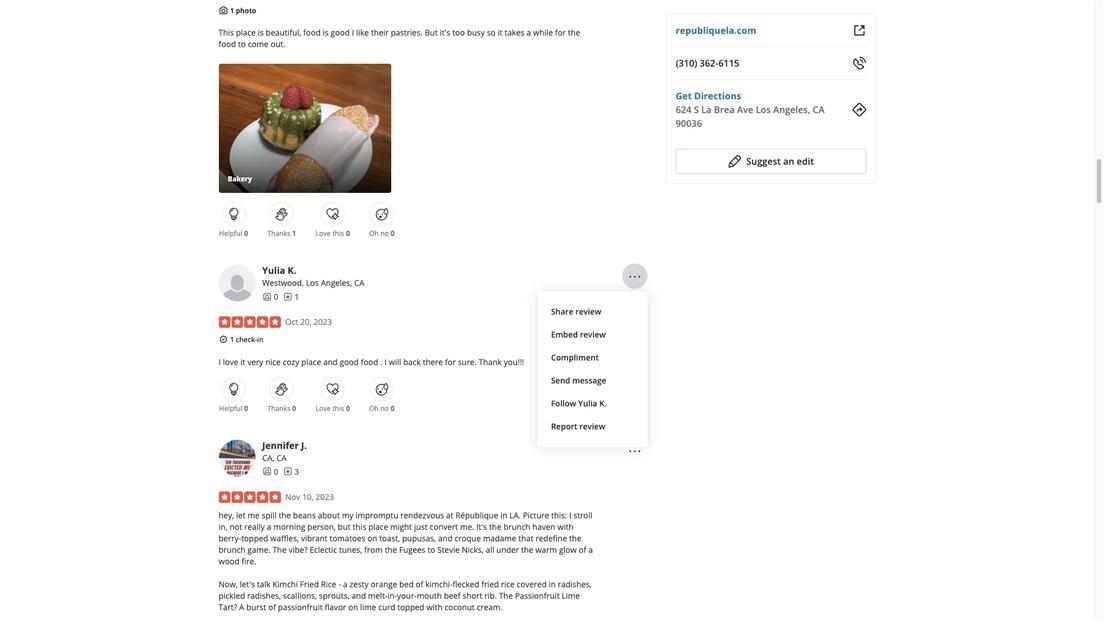 Task type: describe. For each thing, give the bounding box(es) containing it.
16 friends v2 image
[[262, 468, 272, 477]]

now, let's talk kimchi fried rice - a zesty orange bed of kimchi-flecked fried rice covered in radishes, pickled radishes, scallions, sprouts, and melt-in-your-mouth beef short rib. the passionfruit lime tart? a burst of passionfruit flavor on lime curd topped with coconut cream.
[[219, 579, 592, 613]]

2023 for j.
[[316, 492, 334, 503]]

jennifer j. ca, ca
[[262, 440, 307, 464]]

24 directions v2 image
[[853, 103, 867, 117]]

an
[[784, 155, 795, 168]]

for inside this place is beautiful, food is good i like their pastries. but it's too busy so it takes a while for the food to come out.
[[555, 27, 566, 38]]

flavor
[[325, 602, 346, 613]]

embed review
[[551, 329, 606, 340]]

while
[[533, 27, 553, 38]]

send message button
[[547, 370, 639, 393]]

s
[[694, 103, 699, 116]]

friends element for yulia k.
[[262, 292, 279, 303]]

brea
[[714, 103, 735, 116]]

rendezvous
[[401, 510, 444, 521]]

eclectic
[[310, 545, 337, 556]]

16 review v2 image
[[283, 293, 292, 302]]

nicks,
[[462, 545, 484, 556]]

624
[[676, 103, 692, 116]]

embed
[[551, 329, 578, 340]]

16 friends v2 image
[[262, 293, 272, 302]]

get
[[676, 90, 692, 102]]

yulia inside 'button'
[[579, 398, 598, 409]]

westwood,
[[262, 278, 304, 289]]

get directions 624 s la brea ave los angeles, ca 90036
[[676, 90, 825, 130]]

24 external link v2 image
[[853, 24, 867, 37]]

let
[[236, 510, 246, 521]]

and inside now, let's talk kimchi fried rice - a zesty orange bed of kimchi-flecked fried rice covered in radishes, pickled radishes, scallions, sprouts, and melt-in-your-mouth beef short rib. the passionfruit lime tart? a burst of passionfruit flavor on lime curd topped with coconut cream.
[[352, 591, 366, 602]]

under
[[497, 545, 519, 556]]

suggest an edit
[[747, 155, 814, 168]]

vibe?
[[289, 545, 308, 556]]

1 vertical spatial radishes,
[[247, 591, 281, 602]]

impromptu
[[356, 510, 399, 521]]

me.
[[460, 522, 475, 533]]

short
[[463, 591, 483, 602]]

toast,
[[380, 533, 400, 544]]

2023 for k.
[[314, 317, 332, 328]]

game.
[[248, 545, 271, 556]]

redefine
[[536, 533, 567, 544]]

oh for 0
[[369, 404, 379, 414]]

the inside the hey, let me spill the beans about my impromptu rendezvous at république in la. picture this: i stroll in, not really a morning person, but this place might just convert me. it's the brunch haven with berry-topped waffles, vibrant tomatoes on toast, pupusas, and croque madame that redefine the brunch game. the vibe? eclectic tunes, from the fugees to stevie nicks, all under the warm glow of a wood fire.
[[273, 545, 287, 556]]

k. inside yulia k. westwood, los angeles, ca
[[288, 265, 297, 277]]

lime
[[562, 591, 580, 602]]

your-
[[397, 591, 417, 602]]

5 star rating image for jennifer
[[219, 492, 281, 503]]

0 vertical spatial in
[[257, 335, 264, 345]]

a inside now, let's talk kimchi fried rice - a zesty orange bed of kimchi-flecked fried rice covered in radishes, pickled radishes, scallions, sprouts, and melt-in-your-mouth beef short rib. the passionfruit lime tart? a burst of passionfruit flavor on lime curd topped with coconut cream.
[[343, 579, 348, 590]]

oct 20, 2023
[[285, 317, 332, 328]]

los inside get directions 624 s la brea ave los angeles, ca 90036
[[756, 103, 771, 116]]

croque
[[455, 533, 481, 544]]

i right .
[[385, 357, 387, 368]]

pastries.
[[391, 27, 423, 38]]

menu containing share review
[[538, 292, 648, 448]]

madame
[[483, 533, 517, 544]]

1 horizontal spatial of
[[416, 579, 424, 590]]

stevie
[[438, 545, 460, 556]]

1 vertical spatial good
[[340, 357, 359, 368]]

0 horizontal spatial and
[[323, 357, 338, 368]]

a inside this place is beautiful, food is good i like their pastries. but it's too busy so it takes a while for the food to come out.
[[527, 27, 531, 38]]

oh no 0 for thanks 0
[[369, 404, 395, 414]]

fire.
[[242, 556, 256, 567]]

.
[[381, 357, 383, 368]]

90036
[[676, 117, 702, 130]]

jennifer
[[262, 440, 299, 452]]

compliment
[[551, 352, 599, 363]]

report
[[551, 421, 578, 432]]

share review button
[[547, 301, 639, 324]]

it's
[[440, 27, 451, 38]]

cream.
[[477, 602, 503, 613]]

place inside the hey, let me spill the beans about my impromptu rendezvous at république in la. picture this: i stroll in, not really a morning person, but this place might just convert me. it's the brunch haven with berry-topped waffles, vibrant tomatoes on toast, pupusas, and croque madame that redefine the brunch game. the vibe? eclectic tunes, from the fugees to stevie nicks, all under the warm glow of a wood fire.
[[369, 522, 388, 533]]

fried
[[300, 579, 319, 590]]

good inside this place is beautiful, food is good i like their pastries. but it's too busy so it takes a while for the food to come out.
[[331, 27, 350, 38]]

a down spill
[[267, 522, 271, 533]]

person,
[[308, 522, 336, 533]]

reviews element for yulia
[[283, 292, 299, 303]]

1 vertical spatial brunch
[[219, 545, 246, 556]]

(310) 362-6115
[[676, 57, 740, 70]]

1 for 1
[[295, 292, 299, 302]]

me
[[248, 510, 260, 521]]

oh no 0 for thanks 1
[[369, 229, 395, 239]]

picture
[[523, 510, 550, 521]]

kimchi-
[[426, 579, 453, 590]]

zesty
[[350, 579, 369, 590]]

1 horizontal spatial place
[[302, 357, 321, 368]]

the down that
[[521, 545, 534, 556]]

haven
[[533, 522, 556, 533]]

let's
[[240, 579, 255, 590]]

report review
[[551, 421, 606, 432]]

love for thanks 0
[[316, 404, 331, 414]]

report review button
[[547, 416, 639, 439]]

kimchi
[[273, 579, 298, 590]]

this place is beautiful, food is good i like their pastries. but it's too busy so it takes a while for the food to come out.
[[219, 27, 581, 50]]

glow
[[559, 545, 577, 556]]

24 pencil v2 image
[[728, 155, 742, 168]]

0 vertical spatial food
[[303, 27, 321, 38]]

beef
[[444, 591, 461, 602]]

j.
[[301, 440, 307, 452]]

pickled
[[219, 591, 245, 602]]

fried
[[482, 579, 499, 590]]

ca,
[[262, 453, 275, 464]]

-
[[339, 579, 341, 590]]

just
[[414, 522, 428, 533]]

topped inside the hey, let me spill the beans about my impromptu rendezvous at république in la. picture this: i stroll in, not really a morning person, but this place might just convert me. it's the brunch haven with berry-topped waffles, vibrant tomatoes on toast, pupusas, and croque madame that redefine the brunch game. the vibe? eclectic tunes, from the fugees to stevie nicks, all under the warm glow of a wood fire.
[[241, 533, 268, 544]]

(1 reaction) element
[[292, 229, 296, 239]]

1 photo
[[230, 6, 256, 15]]

in inside now, let's talk kimchi fried rice - a zesty orange bed of kimchi-flecked fried rice covered in radishes, pickled radishes, scallions, sprouts, and melt-in-your-mouth beef short rib. the passionfruit lime tart? a burst of passionfruit flavor on lime curd topped with coconut cream.
[[549, 579, 556, 590]]

photo
[[236, 6, 256, 15]]

compliment button
[[547, 347, 639, 370]]

fugees
[[399, 545, 426, 556]]

of inside the hey, let me spill the beans about my impromptu rendezvous at république in la. picture this: i stroll in, not really a morning person, but this place might just convert me. it's the brunch haven with berry-topped waffles, vibrant tomatoes on toast, pupusas, and croque madame that redefine the brunch game. the vibe? eclectic tunes, from the fugees to stevie nicks, all under the warm glow of a wood fire.
[[579, 545, 587, 556]]

the up morning
[[279, 510, 291, 521]]

but
[[425, 27, 438, 38]]

0 horizontal spatial food
[[219, 39, 236, 50]]

1 vertical spatial it
[[241, 357, 245, 368]]

burst
[[247, 602, 266, 613]]

this
[[219, 27, 234, 38]]

love for thanks 1
[[316, 229, 331, 239]]

republiquela.com link
[[676, 24, 757, 37]]

the up "madame"
[[489, 522, 502, 533]]

melt-
[[368, 591, 388, 602]]

waffles,
[[271, 533, 299, 544]]

24 phone v2 image
[[853, 56, 867, 70]]

get directions link
[[676, 90, 742, 102]]

friends element for jennifer j.
[[262, 467, 279, 478]]

come
[[248, 39, 269, 50]]

review for report review
[[580, 421, 606, 432]]

really
[[245, 522, 265, 533]]

bed
[[400, 579, 414, 590]]

it's
[[477, 522, 487, 533]]

share review
[[551, 306, 602, 317]]

warm
[[536, 545, 557, 556]]

1 horizontal spatial radishes,
[[558, 579, 592, 590]]

helpful for thanks 0
[[219, 404, 242, 414]]

the inside this place is beautiful, food is good i like their pastries. but it's too busy so it takes a while for the food to come out.
[[568, 27, 581, 38]]

now,
[[219, 579, 238, 590]]



Task type: vqa. For each thing, say whether or not it's contained in the screenshot.
the 16 camera v2 icon
yes



Task type: locate. For each thing, give the bounding box(es) containing it.
yulia
[[262, 265, 285, 277], [579, 398, 598, 409]]

i right the this:
[[570, 510, 572, 521]]

a
[[527, 27, 531, 38], [267, 522, 271, 533], [589, 545, 593, 556], [343, 579, 348, 590]]

helpful 0
[[219, 229, 248, 239], [219, 404, 248, 414]]

this inside the hey, let me spill the beans about my impromptu rendezvous at république in la. picture this: i stroll in, not really a morning person, but this place might just convert me. it's the brunch haven with berry-topped waffles, vibrant tomatoes on toast, pupusas, and croque madame that redefine the brunch game. the vibe? eclectic tunes, from the fugees to stevie nicks, all under the warm glow of a wood fire.
[[353, 522, 367, 533]]

0 horizontal spatial place
[[236, 27, 256, 38]]

reviews element for jennifer
[[283, 467, 299, 478]]

rice
[[501, 579, 515, 590]]

suggest an edit button
[[676, 149, 867, 174]]

1 vertical spatial reviews element
[[283, 467, 299, 478]]

k. down send message "button"
[[600, 398, 607, 409]]

it inside this place is beautiful, food is good i like their pastries. but it's too busy so it takes a while for the food to come out.
[[498, 27, 503, 38]]

review inside the embed review button
[[580, 329, 606, 340]]

wood
[[219, 556, 240, 567]]

0 vertical spatial radishes,
[[558, 579, 592, 590]]

it right love
[[241, 357, 245, 368]]

1 friends element from the top
[[262, 292, 279, 303]]

1 horizontal spatial k.
[[600, 398, 607, 409]]

(0 reactions) element
[[244, 229, 248, 239], [346, 229, 350, 239], [391, 229, 395, 239], [244, 404, 248, 414], [292, 404, 296, 414], [346, 404, 350, 414], [391, 404, 395, 414]]

no
[[381, 229, 389, 239], [381, 404, 389, 414]]

1 horizontal spatial topped
[[398, 602, 425, 613]]

place right the cozy
[[302, 357, 321, 368]]

0 horizontal spatial radishes,
[[247, 591, 281, 602]]

0 vertical spatial reviews element
[[283, 292, 299, 303]]

on left the lime
[[348, 602, 358, 613]]

1 for 1 photo
[[230, 6, 234, 15]]

0 vertical spatial thanks
[[268, 229, 291, 239]]

with inside now, let's talk kimchi fried rice - a zesty orange bed of kimchi-flecked fried rice covered in radishes, pickled radishes, scallions, sprouts, and melt-in-your-mouth beef short rib. the passionfruit lime tart? a burst of passionfruit flavor on lime curd topped with coconut cream.
[[427, 602, 443, 613]]

0 vertical spatial good
[[331, 27, 350, 38]]

review down follow yulia k. 'button'
[[580, 421, 606, 432]]

1 vertical spatial oh
[[369, 404, 379, 414]]

friends element down ca,
[[262, 467, 279, 478]]

menu image
[[628, 270, 642, 284]]

thanks up jennifer
[[268, 404, 291, 414]]

1 vertical spatial thanks
[[268, 404, 291, 414]]

(310)
[[676, 57, 698, 70]]

1 right 16 check in v2 image
[[230, 335, 234, 345]]

photo of yulia k. image
[[219, 265, 256, 302]]

1 vertical spatial love this 0
[[316, 404, 350, 414]]

0 vertical spatial love this 0
[[316, 229, 350, 239]]

0 horizontal spatial k.
[[288, 265, 297, 277]]

5 star rating image up me
[[219, 492, 281, 503]]

1 reviews element from the top
[[283, 292, 299, 303]]

this for 0
[[333, 404, 344, 414]]

2 vertical spatial food
[[361, 357, 378, 368]]

with down the this:
[[558, 522, 574, 533]]

reviews element containing 3
[[283, 467, 299, 478]]

and down convert on the bottom left of page
[[438, 533, 453, 544]]

food down this
[[219, 39, 236, 50]]

1 horizontal spatial brunch
[[504, 522, 531, 533]]

review inside the share review button
[[576, 306, 602, 317]]

nice
[[266, 357, 281, 368]]

ca inside 'jennifer j. ca, ca'
[[277, 453, 287, 464]]

reviews element down westwood,
[[283, 292, 299, 303]]

ca
[[813, 103, 825, 116], [354, 278, 365, 289], [277, 453, 287, 464]]

2 thanks from the top
[[268, 404, 291, 414]]

0 vertical spatial to
[[238, 39, 246, 50]]

with down mouth
[[427, 602, 443, 613]]

1 up yulia k. link
[[292, 229, 296, 239]]

1 5 star rating image from the top
[[219, 317, 281, 328]]

a right -
[[343, 579, 348, 590]]

helpful down love
[[219, 404, 242, 414]]

flecked
[[453, 579, 480, 590]]

yulia down message
[[579, 398, 598, 409]]

i left like
[[352, 27, 354, 38]]

1 vertical spatial helpful
[[219, 404, 242, 414]]

a right glow
[[589, 545, 593, 556]]

reviews element
[[283, 292, 299, 303], [283, 467, 299, 478]]

about
[[318, 510, 340, 521]]

a left the while
[[527, 27, 531, 38]]

1 vertical spatial the
[[499, 591, 513, 602]]

radishes, down talk
[[247, 591, 281, 602]]

takes
[[505, 27, 525, 38]]

helpful 0 for thanks 1
[[219, 229, 248, 239]]

in inside the hey, let me spill the beans about my impromptu rendezvous at république in la. picture this: i stroll in, not really a morning person, but this place might just convert me. it's the brunch haven with berry-topped waffles, vibrant tomatoes on toast, pupusas, and croque madame that redefine the brunch game. the vibe? eclectic tunes, from the fugees to stevie nicks, all under the warm glow of a wood fire.
[[501, 510, 508, 521]]

2 horizontal spatial food
[[361, 357, 378, 368]]

photo of jennifer j. image
[[219, 440, 256, 477]]

to inside this place is beautiful, food is good i like their pastries. but it's too busy so it takes a while for the food to come out.
[[238, 39, 246, 50]]

0 horizontal spatial on
[[348, 602, 358, 613]]

on inside now, let's talk kimchi fried rice - a zesty orange bed of kimchi-flecked fried rice covered in radishes, pickled radishes, scallions, sprouts, and melt-in-your-mouth beef short rib. the passionfruit lime tart? a burst of passionfruit flavor on lime curd topped with coconut cream.
[[348, 602, 358, 613]]

i inside the hey, let me spill the beans about my impromptu rendezvous at république in la. picture this: i stroll in, not really a morning person, but this place might just convert me. it's the brunch haven with berry-topped waffles, vibrant tomatoes on toast, pupusas, and croque madame that redefine the brunch game. the vibe? eclectic tunes, from the fugees to stevie nicks, all under the warm glow of a wood fire.
[[570, 510, 572, 521]]

yulia up westwood,
[[262, 265, 285, 277]]

in up very
[[257, 335, 264, 345]]

brunch down the la.
[[504, 522, 531, 533]]

1 horizontal spatial to
[[428, 545, 436, 556]]

place inside this place is beautiful, food is good i like their pastries. but it's too busy so it takes a while for the food to come out.
[[236, 27, 256, 38]]

this right "but"
[[353, 522, 367, 533]]

their
[[371, 27, 389, 38]]

on inside the hey, let me spill the beans about my impromptu rendezvous at république in la. picture this: i stroll in, not really a morning person, but this place might just convert me. it's the brunch haven with berry-topped waffles, vibrant tomatoes on toast, pupusas, and croque madame that redefine the brunch game. the vibe? eclectic tunes, from the fugees to stevie nicks, all under the warm glow of a wood fire.
[[368, 533, 377, 544]]

2 love from the top
[[316, 404, 331, 414]]

0 horizontal spatial in
[[257, 335, 264, 345]]

5 star rating image for yulia
[[219, 317, 281, 328]]

from
[[365, 545, 383, 556]]

2 is from the left
[[323, 27, 329, 38]]

send
[[551, 375, 571, 386]]

1 horizontal spatial yulia
[[579, 398, 598, 409]]

1 oh from the top
[[369, 229, 379, 239]]

tart?
[[219, 602, 237, 613]]

no for thanks 0
[[381, 404, 389, 414]]

1 vertical spatial to
[[428, 545, 436, 556]]

los right ave
[[756, 103, 771, 116]]

1 vertical spatial review
[[580, 329, 606, 340]]

0 vertical spatial k.
[[288, 265, 297, 277]]

and right the cozy
[[323, 357, 338, 368]]

good left .
[[340, 357, 359, 368]]

love
[[316, 229, 331, 239], [316, 404, 331, 414]]

the
[[273, 545, 287, 556], [499, 591, 513, 602]]

reviews element containing 1
[[283, 292, 299, 303]]

0 vertical spatial oh no 0
[[369, 229, 395, 239]]

review up the embed review button
[[576, 306, 602, 317]]

0 vertical spatial oh
[[369, 229, 379, 239]]

i inside this place is beautiful, food is good i like their pastries. but it's too busy so it takes a while for the food to come out.
[[352, 27, 354, 38]]

topped inside now, let's talk kimchi fried rice - a zesty orange bed of kimchi-flecked fried rice covered in radishes, pickled radishes, scallions, sprouts, and melt-in-your-mouth beef short rib. the passionfruit lime tart? a burst of passionfruit flavor on lime curd topped with coconut cream.
[[398, 602, 425, 613]]

helpful up photo of yulia k.
[[219, 229, 242, 239]]

with inside the hey, let me spill the beans about my impromptu rendezvous at république in la. picture this: i stroll in, not really a morning person, but this place might just convert me. it's the brunch haven with berry-topped waffles, vibrant tomatoes on toast, pupusas, and croque madame that redefine the brunch game. the vibe? eclectic tunes, from the fugees to stevie nicks, all under the warm glow of a wood fire.
[[558, 522, 574, 533]]

for right the while
[[555, 27, 566, 38]]

friends element left 16 review v2 image
[[262, 292, 279, 303]]

mouth
[[417, 591, 442, 602]]

5 star rating image up 1 check-in
[[219, 317, 281, 328]]

1 oh no 0 from the top
[[369, 229, 395, 239]]

2 vertical spatial in
[[549, 579, 556, 590]]

20,
[[300, 317, 312, 328]]

coconut
[[445, 602, 475, 613]]

1 photo link
[[230, 6, 256, 15]]

0 vertical spatial of
[[579, 545, 587, 556]]

love this 0 for 1
[[316, 229, 350, 239]]

helpful 0 for thanks 0
[[219, 404, 248, 414]]

vibrant
[[301, 533, 328, 544]]

1 vertical spatial and
[[438, 533, 453, 544]]

there
[[423, 357, 443, 368]]

helpful 0 left thanks 1
[[219, 229, 248, 239]]

2 horizontal spatial of
[[579, 545, 587, 556]]

1 right 16 camera v2 icon
[[230, 6, 234, 15]]

2 helpful from the top
[[219, 404, 242, 414]]

this:
[[552, 510, 567, 521]]

helpful for thanks 1
[[219, 229, 242, 239]]

to left come
[[238, 39, 246, 50]]

of right "burst"
[[268, 602, 276, 613]]

2 horizontal spatial and
[[438, 533, 453, 544]]

angeles, right ave
[[774, 103, 811, 116]]

2 vertical spatial this
[[353, 522, 367, 533]]

on up from on the left bottom of page
[[368, 533, 377, 544]]

0 vertical spatial no
[[381, 229, 389, 239]]

of right glow
[[579, 545, 587, 556]]

this right thanks 0
[[333, 404, 344, 414]]

1 vertical spatial in
[[501, 510, 508, 521]]

oh for 1
[[369, 229, 379, 239]]

1 vertical spatial ca
[[354, 278, 365, 289]]

2 friends element from the top
[[262, 467, 279, 478]]

and down zesty
[[352, 591, 366, 602]]

2 vertical spatial ca
[[277, 453, 287, 464]]

1 vertical spatial this
[[333, 404, 344, 414]]

0
[[244, 229, 248, 239], [346, 229, 350, 239], [391, 229, 395, 239], [274, 292, 279, 302], [244, 404, 248, 414], [292, 404, 296, 414], [346, 404, 350, 414], [391, 404, 395, 414], [274, 467, 279, 477]]

0 horizontal spatial with
[[427, 602, 443, 613]]

love this 0 for 0
[[316, 404, 350, 414]]

los inside yulia k. westwood, los angeles, ca
[[306, 278, 319, 289]]

1 no from the top
[[381, 229, 389, 239]]

place up come
[[236, 27, 256, 38]]

i
[[352, 27, 354, 38], [219, 357, 221, 368], [385, 357, 387, 368], [570, 510, 572, 521]]

review for share review
[[576, 306, 602, 317]]

at
[[446, 510, 454, 521]]

thanks for thanks 0
[[268, 404, 291, 414]]

my
[[342, 510, 354, 521]]

1 vertical spatial oh no 0
[[369, 404, 395, 414]]

2 vertical spatial place
[[369, 522, 388, 533]]

1 vertical spatial 5 star rating image
[[219, 492, 281, 503]]

1 vertical spatial no
[[381, 404, 389, 414]]

0 vertical spatial this
[[333, 229, 344, 239]]

good left like
[[331, 27, 350, 38]]

the down rice
[[499, 591, 513, 602]]

0 horizontal spatial angeles,
[[321, 278, 352, 289]]

place down impromptu
[[369, 522, 388, 533]]

review down the share review button
[[580, 329, 606, 340]]

food right beautiful,
[[303, 27, 321, 38]]

0 horizontal spatial it
[[241, 357, 245, 368]]

good
[[331, 27, 350, 38], [340, 357, 359, 368]]

to inside the hey, let me spill the beans about my impromptu rendezvous at république in la. picture this: i stroll in, not really a morning person, but this place might just convert me. it's the brunch haven with berry-topped waffles, vibrant tomatoes on toast, pupusas, and croque madame that redefine the brunch game. the vibe? eclectic tunes, from the fugees to stevie nicks, all under the warm glow of a wood fire.
[[428, 545, 436, 556]]

2023
[[314, 317, 332, 328], [316, 492, 334, 503]]

ca inside get directions 624 s la brea ave los angeles, ca 90036
[[813, 103, 825, 116]]

1 horizontal spatial in
[[501, 510, 508, 521]]

1 right 16 review v2 image
[[295, 292, 299, 302]]

check-
[[236, 335, 257, 345]]

follow yulia k. button
[[547, 393, 639, 416]]

0 vertical spatial 2023
[[314, 317, 332, 328]]

0 horizontal spatial brunch
[[219, 545, 246, 556]]

love right thanks 0
[[316, 404, 331, 414]]

suggest
[[747, 155, 781, 168]]

0 vertical spatial for
[[555, 27, 566, 38]]

1 horizontal spatial it
[[498, 27, 503, 38]]

angeles, up the oct 20, 2023
[[321, 278, 352, 289]]

food left .
[[361, 357, 378, 368]]

in left the la.
[[501, 510, 508, 521]]

2 horizontal spatial ca
[[813, 103, 825, 116]]

follow yulia k.
[[551, 398, 607, 409]]

k. up westwood,
[[288, 265, 297, 277]]

2 oh from the top
[[369, 404, 379, 414]]

menu image
[[628, 445, 642, 459]]

too
[[453, 27, 465, 38]]

is up come
[[258, 27, 264, 38]]

1 horizontal spatial for
[[555, 27, 566, 38]]

0 vertical spatial on
[[368, 533, 377, 544]]

menu
[[538, 292, 648, 448]]

5 star rating image
[[219, 317, 281, 328], [219, 492, 281, 503]]

2 reviews element from the top
[[283, 467, 299, 478]]

reviews element down 'jennifer j. ca, ca'
[[283, 467, 299, 478]]

1 for 1 check-in
[[230, 335, 234, 345]]

1 is from the left
[[258, 27, 264, 38]]

the right the while
[[568, 27, 581, 38]]

16 check in v2 image
[[219, 335, 228, 344]]

2 no from the top
[[381, 404, 389, 414]]

angeles, inside get directions 624 s la brea ave los angeles, ca 90036
[[774, 103, 811, 116]]

1 helpful from the top
[[219, 229, 242, 239]]

0 horizontal spatial to
[[238, 39, 246, 50]]

0 vertical spatial with
[[558, 522, 574, 533]]

to
[[238, 39, 246, 50], [428, 545, 436, 556]]

scallions,
[[283, 591, 317, 602]]

0 vertical spatial topped
[[241, 533, 268, 544]]

is
[[258, 27, 264, 38], [323, 27, 329, 38]]

very
[[248, 357, 263, 368]]

0 horizontal spatial of
[[268, 602, 276, 613]]

0 vertical spatial review
[[576, 306, 602, 317]]

2 5 star rating image from the top
[[219, 492, 281, 503]]

send message
[[551, 375, 607, 386]]

oct
[[285, 317, 298, 328]]

beans
[[293, 510, 316, 521]]

1 horizontal spatial on
[[368, 533, 377, 544]]

love this 0 right '(1 reaction)' element
[[316, 229, 350, 239]]

2 oh no 0 from the top
[[369, 404, 395, 414]]

all
[[486, 545, 495, 556]]

16 review v2 image
[[283, 468, 292, 477]]

0 vertical spatial friends element
[[262, 292, 279, 303]]

the inside now, let's talk kimchi fried rice - a zesty orange bed of kimchi-flecked fried rice covered in radishes, pickled radishes, scallions, sprouts, and melt-in-your-mouth beef short rib. the passionfruit lime tart? a burst of passionfruit flavor on lime curd topped with coconut cream.
[[499, 591, 513, 602]]

in up passionfruit
[[549, 579, 556, 590]]

1 vertical spatial helpful 0
[[219, 404, 248, 414]]

topped down really
[[241, 533, 268, 544]]

review
[[576, 306, 602, 317], [580, 329, 606, 340], [580, 421, 606, 432]]

brunch down berry-
[[219, 545, 246, 556]]

the down toast,
[[385, 545, 397, 556]]

2 vertical spatial and
[[352, 591, 366, 602]]

this for 1
[[333, 229, 344, 239]]

1 vertical spatial k.
[[600, 398, 607, 409]]

2023 right 20, at left
[[314, 317, 332, 328]]

0 horizontal spatial is
[[258, 27, 264, 38]]

review for embed review
[[580, 329, 606, 340]]

1 horizontal spatial the
[[499, 591, 513, 602]]

no for thanks 1
[[381, 229, 389, 239]]

2 vertical spatial of
[[268, 602, 276, 613]]

0 vertical spatial the
[[273, 545, 287, 556]]

of right bed
[[416, 579, 424, 590]]

stroll
[[574, 510, 593, 521]]

2023 right 10,
[[316, 492, 334, 503]]

0 vertical spatial helpful 0
[[219, 229, 248, 239]]

share
[[551, 306, 574, 317]]

covered
[[517, 579, 547, 590]]

2 helpful 0 from the top
[[219, 404, 248, 414]]

los right westwood,
[[306, 278, 319, 289]]

is left like
[[323, 27, 329, 38]]

might
[[390, 522, 412, 533]]

0 vertical spatial place
[[236, 27, 256, 38]]

lime
[[360, 602, 376, 613]]

1 horizontal spatial is
[[323, 27, 329, 38]]

2 love this 0 from the top
[[316, 404, 350, 414]]

it right so
[[498, 27, 503, 38]]

1 inside reviews element
[[295, 292, 299, 302]]

radishes, up lime
[[558, 579, 592, 590]]

2 horizontal spatial in
[[549, 579, 556, 590]]

1 vertical spatial topped
[[398, 602, 425, 613]]

16 camera v2 image
[[219, 5, 228, 15]]

thanks 1
[[268, 229, 296, 239]]

friends element
[[262, 292, 279, 303], [262, 467, 279, 478]]

1
[[230, 6, 234, 15], [292, 229, 296, 239], [295, 292, 299, 302], [230, 335, 234, 345]]

topped down your-
[[398, 602, 425, 613]]

0 vertical spatial brunch
[[504, 522, 531, 533]]

review inside "report review" button
[[580, 421, 606, 432]]

beautiful,
[[266, 27, 301, 38]]

1 love from the top
[[316, 229, 331, 239]]

oh no 0
[[369, 229, 395, 239], [369, 404, 395, 414]]

thanks for thanks 1
[[268, 229, 291, 239]]

nov 10, 2023
[[285, 492, 334, 503]]

0 vertical spatial 5 star rating image
[[219, 317, 281, 328]]

the up glow
[[569, 533, 582, 544]]

helpful 0 down love
[[219, 404, 248, 414]]

0 vertical spatial helpful
[[219, 229, 242, 239]]

1 helpful 0 from the top
[[219, 229, 248, 239]]

i left love
[[219, 357, 221, 368]]

love right '(1 reaction)' element
[[316, 229, 331, 239]]

1 vertical spatial friends element
[[262, 467, 279, 478]]

this right '(1 reaction)' element
[[333, 229, 344, 239]]

2 vertical spatial review
[[580, 421, 606, 432]]

362-
[[700, 57, 719, 70]]

for left sure.
[[445, 357, 456, 368]]

1 thanks from the top
[[268, 229, 291, 239]]

message
[[573, 375, 607, 386]]

1 vertical spatial 2023
[[316, 492, 334, 503]]

0 vertical spatial and
[[323, 357, 338, 368]]

0 vertical spatial it
[[498, 27, 503, 38]]

0 horizontal spatial the
[[273, 545, 287, 556]]

0 horizontal spatial topped
[[241, 533, 268, 544]]

nov
[[285, 492, 300, 503]]

1 love this 0 from the top
[[316, 229, 350, 239]]

angeles, inside yulia k. westwood, los angeles, ca
[[321, 278, 352, 289]]

and inside the hey, let me spill the beans about my impromptu rendezvous at république in la. picture this: i stroll in, not really a morning person, but this place might just convert me. it's the brunch haven with berry-topped waffles, vibrant tomatoes on toast, pupusas, and croque madame that redefine the brunch game. the vibe? eclectic tunes, from the fugees to stevie nicks, all under the warm glow of a wood fire.
[[438, 533, 453, 544]]

0 vertical spatial los
[[756, 103, 771, 116]]

k. inside 'button'
[[600, 398, 607, 409]]

love this 0 right thanks 0
[[316, 404, 350, 414]]

spill
[[262, 510, 277, 521]]

rib.
[[485, 591, 497, 602]]

1 vertical spatial of
[[416, 579, 424, 590]]

ca inside yulia k. westwood, los angeles, ca
[[354, 278, 365, 289]]

0 vertical spatial ca
[[813, 103, 825, 116]]

talk
[[257, 579, 271, 590]]

0 horizontal spatial for
[[445, 357, 456, 368]]

to down pupusas, at the bottom left of the page
[[428, 545, 436, 556]]

thanks left '(1 reaction)' element
[[268, 229, 291, 239]]

love
[[223, 357, 239, 368]]

0 horizontal spatial ca
[[277, 453, 287, 464]]

the down waffles, at the bottom of page
[[273, 545, 287, 556]]

0 vertical spatial angeles,
[[774, 103, 811, 116]]

rice
[[321, 579, 337, 590]]

yulia inside yulia k. westwood, los angeles, ca
[[262, 265, 285, 277]]



